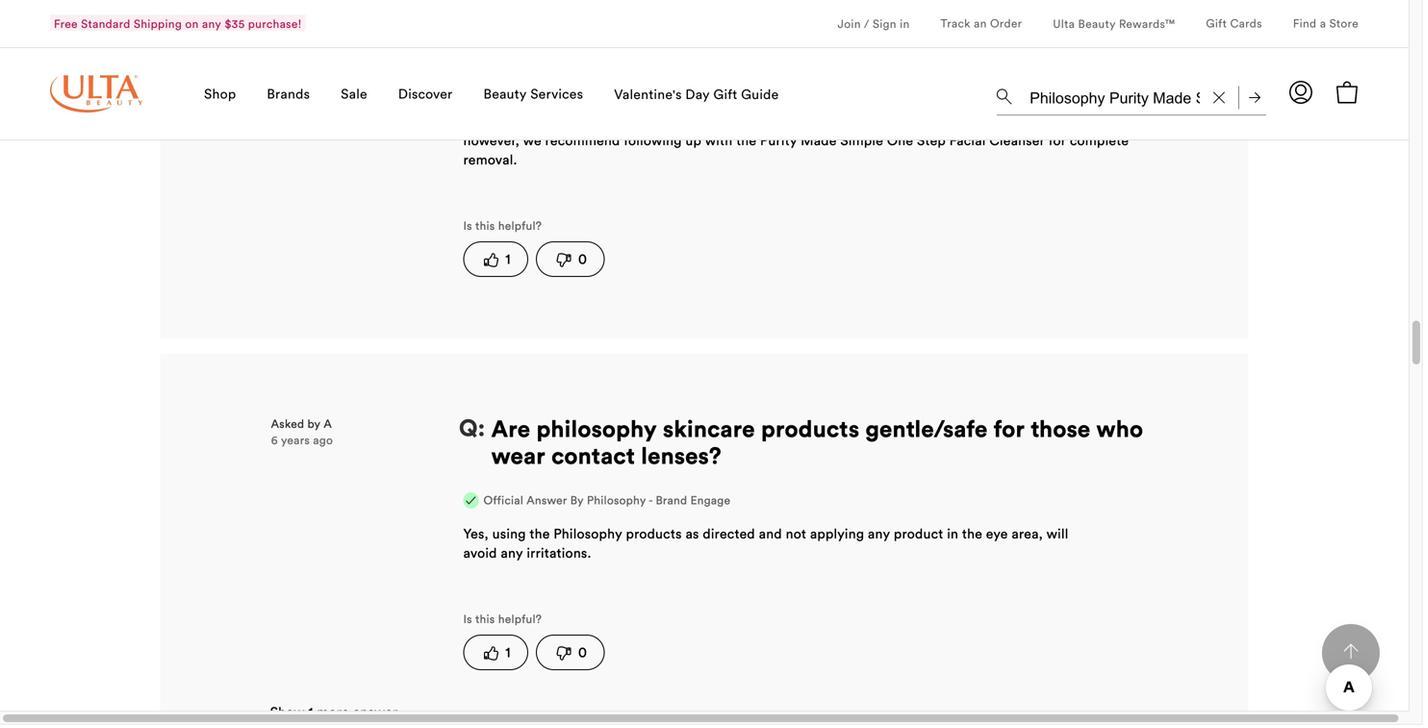 Task type: locate. For each thing, give the bounding box(es) containing it.
1 official from the top
[[484, 80, 524, 95]]

1 vertical spatial in
[[947, 525, 959, 543]]

facial down day
[[707, 112, 744, 130]]

group for cloths
[[464, 217, 1249, 277]]

directed
[[703, 525, 756, 543]]

made down cloths
[[801, 132, 837, 149]]

1 vertical spatial for
[[994, 414, 1025, 444]]

gift
[[1207, 16, 1228, 30], [714, 86, 738, 103]]

official
[[484, 80, 524, 95], [484, 493, 524, 508]]

question element
[[459, 410, 486, 444]]

2 answer from the top
[[527, 493, 568, 508]]

0 vertical spatial beauty
[[1079, 16, 1116, 31]]

1 vertical spatial facial
[[950, 132, 986, 149]]

1 horizontal spatial any
[[501, 545, 523, 562]]

- down lenses?
[[649, 493, 653, 508]]

2 brand from the top
[[656, 493, 688, 508]]

1 vertical spatial beauty
[[484, 85, 527, 103]]

facial
[[707, 112, 744, 130], [950, 132, 986, 149]]

2 official answer by philosophy - brand engage from the top
[[484, 493, 731, 508]]

track an order link
[[941, 16, 1023, 33]]

years
[[281, 47, 310, 62], [281, 433, 310, 448]]

asked up 5
[[271, 31, 304, 45]]

not
[[786, 525, 807, 543]]

2 horizontal spatial with
[[896, 112, 924, 130]]

1 asked from the top
[[271, 31, 304, 45]]

2 official from the top
[[484, 493, 524, 508]]

1 horizontal spatial eye
[[987, 525, 1009, 543]]

for inside are philosophy skincare products gentle/safe for those who wear contact lenses?
[[994, 414, 1025, 444]]

1 vertical spatial ago
[[313, 433, 333, 448]]

1 vertical spatial engage
[[691, 493, 731, 508]]

engage for step
[[691, 80, 731, 95]]

1 vertical spatial asked
[[271, 417, 304, 431]]

2 vertical spatial any
[[501, 545, 523, 562]]

group for applying
[[464, 611, 1201, 671]]

discover
[[398, 85, 453, 103]]

1 by from the top
[[308, 31, 321, 45]]

0 horizontal spatial simple
[[597, 112, 640, 130]]

- up one-
[[649, 80, 653, 95]]

1 - from the top
[[649, 80, 653, 95]]

1 vertical spatial years
[[281, 433, 310, 448]]

1 button
[[464, 242, 529, 277], [464, 635, 529, 671]]

brand up as
[[656, 493, 688, 508]]

2 asked from the top
[[271, 417, 304, 431]]

lenses?
[[641, 441, 722, 471]]

beauty up however,
[[484, 85, 527, 103]]

shipping
[[134, 16, 182, 31]]

by inside 'asked by a 6 years ago'
[[308, 417, 321, 431]]

log in to your ulta account image
[[1290, 81, 1313, 104]]

with up "one"
[[896, 112, 924, 130]]

removal.
[[464, 151, 518, 168]]

up right following
[[686, 132, 702, 149]]

answer for the
[[527, 493, 568, 508]]

0 vertical spatial by
[[308, 31, 321, 45]]

gift right day
[[714, 86, 738, 103]]

philosophy up irritations. at bottom
[[554, 525, 623, 543]]

0 vertical spatial 0 button
[[536, 242, 605, 277]]

2 group from the top
[[464, 611, 1201, 671]]

yes, inside yes, the purity made simple one-step facial cleansing cloths assist  with the removal of eye make-up, however, we recommend following up with the purity made simple one step facial cleanser for complete removal.
[[464, 112, 489, 130]]

0 vertical spatial asked
[[271, 31, 304, 45]]

any down using
[[501, 545, 523, 562]]

for
[[1049, 132, 1067, 149], [994, 414, 1025, 444]]

1 vertical spatial any
[[868, 525, 891, 543]]

1 vertical spatial by
[[571, 493, 584, 508]]

0 vertical spatial products
[[762, 414, 860, 444]]

brand up one-
[[656, 80, 688, 95]]

0 vertical spatial answer
[[527, 80, 568, 95]]

simple up following
[[597, 112, 640, 130]]

2 horizontal spatial eye
[[1022, 112, 1044, 130]]

0 vertical spatial 1
[[506, 250, 511, 268]]

the up irritations. at bottom
[[530, 525, 550, 543]]

0 for we
[[578, 250, 587, 268]]

yes, using the philosophy products as directed and not applying any product in the eye area, will avoid any irritations.
[[464, 525, 1069, 562]]

years inside 'asked by a 6 years ago'
[[281, 433, 310, 448]]

0 vertical spatial gift
[[1207, 16, 1228, 30]]

eye inside yes, using the philosophy products as directed and not applying any product in the eye area, will avoid any irritations.
[[987, 525, 1009, 543]]

- for products
[[649, 493, 653, 508]]

1 vertical spatial 0 button
[[536, 635, 605, 671]]

1 vertical spatial purity
[[761, 132, 798, 149]]

0 horizontal spatial facial
[[707, 112, 744, 130]]

0 horizontal spatial beauty
[[484, 85, 527, 103]]

ago
[[313, 47, 333, 62], [313, 433, 333, 448]]

years right 5
[[281, 47, 310, 62]]

engage up as
[[691, 493, 731, 508]]

- for simple
[[649, 80, 653, 95]]

0 vertical spatial group
[[464, 217, 1249, 277]]

1 by from the top
[[571, 80, 584, 95]]

0 vertical spatial step
[[675, 112, 704, 130]]

in inside yes, using the philosophy products as directed and not applying any product in the eye area, will avoid any irritations.
[[947, 525, 959, 543]]

yes, for yes, using the philosophy products as directed and not applying any product in the eye area, will avoid any irritations.
[[464, 525, 489, 543]]

yes, up avoid
[[464, 525, 489, 543]]

2 vertical spatial 1
[[309, 704, 314, 721]]

find a store
[[1294, 16, 1359, 30]]

1 vertical spatial eye
[[1022, 112, 1044, 130]]

1 vertical spatial 0
[[578, 644, 587, 662]]

brands
[[267, 85, 310, 103]]

asked for yes, the purity made simple one-step facial cleansing cloths assist  with the removal of eye make-up, however, we recommend following up with the purity made simple one step facial cleanser for complete removal.
[[271, 31, 304, 45]]

0 vertical spatial 1 button
[[464, 242, 529, 277]]

0 horizontal spatial any
[[202, 16, 221, 31]]

purity down cleansing on the right of page
[[761, 132, 798, 149]]

1 group from the top
[[464, 217, 1249, 277]]

yes, up however,
[[464, 112, 489, 130]]

track an order
[[941, 16, 1023, 30]]

by left a
[[308, 417, 321, 431]]

official answer by philosophy - brand engage down contact
[[484, 493, 731, 508]]

1 vertical spatial with
[[896, 112, 924, 130]]

1 vertical spatial brand
[[656, 493, 688, 508]]

for left those
[[994, 414, 1025, 444]]

0 vertical spatial up
[[785, 28, 813, 58]]

for down make-
[[1049, 132, 1067, 149]]

2 0 from the top
[[578, 644, 587, 662]]

submit image
[[1250, 92, 1261, 104]]

products inside yes, using the philosophy products as directed and not applying any product in the eye area, will avoid any irritations.
[[626, 525, 682, 543]]

2 vertical spatial eye
[[987, 525, 1009, 543]]

by for yes, the purity made simple one-step facial cleansing cloths assist  with the removal of eye make-up, however, we recommend following up with the purity made simple one step facial cleanser for complete removal.
[[308, 31, 321, 45]]

for inside yes, the purity made simple one-step facial cleansing cloths assist  with the removal of eye make-up, however, we recommend following up with the purity made simple one step facial cleanser for complete removal.
[[1049, 132, 1067, 149]]

by inside asked by pat 5 years ago
[[308, 31, 321, 45]]

/
[[865, 16, 870, 31]]

brand for as
[[656, 493, 688, 508]]

0 vertical spatial any
[[202, 16, 221, 31]]

with down valentine's day gift guide link
[[706, 132, 733, 149]]

in right sign
[[900, 16, 910, 31]]

purity
[[517, 112, 554, 130], [761, 132, 798, 149]]

1 vertical spatial philosophy
[[587, 493, 647, 508]]

official answer by philosophy - brand engage down remove
[[484, 80, 731, 95]]

using
[[493, 525, 526, 543]]

show 1 more answer
[[270, 704, 398, 721]]

0 horizontal spatial step
[[675, 112, 704, 130]]

2 by from the top
[[571, 493, 584, 508]]

the
[[493, 112, 513, 130], [927, 112, 948, 130], [737, 132, 757, 149], [530, 525, 550, 543], [963, 525, 983, 543]]

1 yes, from the top
[[464, 112, 489, 130]]

with left sign
[[819, 28, 867, 58]]

1 0 button from the top
[[536, 242, 605, 277]]

1 vertical spatial by
[[308, 417, 321, 431]]

ago down pat
[[313, 47, 333, 62]]

asked
[[271, 31, 304, 45], [271, 417, 304, 431]]

0 horizontal spatial purity
[[517, 112, 554, 130]]

purity up we
[[517, 112, 554, 130]]

asked inside asked by pat 5 years ago
[[271, 31, 304, 45]]

1 for yes, using the philosophy products as directed and not applying any product in the eye area, will avoid any irritations.
[[506, 644, 511, 662]]

1 engage from the top
[[691, 80, 731, 95]]

order
[[991, 16, 1023, 30]]

an
[[974, 16, 987, 30]]

free standard shipping on any $35 purchase!
[[54, 16, 302, 31]]

0 vertical spatial in
[[900, 16, 910, 31]]

the right product
[[963, 525, 983, 543]]

answer down you
[[527, 80, 568, 95]]

beauty right ulta
[[1079, 16, 1116, 31]]

0 horizontal spatial up
[[686, 132, 702, 149]]

by
[[571, 80, 584, 95], [571, 493, 584, 508]]

1 vertical spatial products
[[626, 525, 682, 543]]

1 horizontal spatial gift
[[1207, 16, 1228, 30]]

valentine's
[[614, 86, 682, 103]]

0 for irritations.
[[578, 644, 587, 662]]

2 1 button from the top
[[464, 635, 529, 671]]

yes, for yes, the purity made simple one-step facial cleansing cloths assist  with the removal of eye make-up, however, we recommend following up with the purity made simple one step facial cleanser for complete removal.
[[464, 112, 489, 130]]

sign
[[873, 16, 897, 31]]

answer down wear
[[527, 493, 568, 508]]

0 vertical spatial brand
[[656, 80, 688, 95]]

2 0 button from the top
[[536, 635, 605, 671]]

2 - from the top
[[649, 493, 653, 508]]

1 vertical spatial official
[[484, 493, 524, 508]]

1 1 button from the top
[[464, 242, 529, 277]]

up right make
[[785, 28, 813, 58]]

group
[[464, 217, 1249, 277], [464, 611, 1201, 671]]

ago inside 'asked by a 6 years ago'
[[313, 433, 333, 448]]

1
[[506, 250, 511, 268], [506, 644, 511, 662], [309, 704, 314, 721]]

simple down assist
[[841, 132, 884, 149]]

1 horizontal spatial facial
[[950, 132, 986, 149]]

we
[[523, 132, 542, 149]]

shop button
[[204, 47, 236, 141]]

step down valentine's day gift guide link
[[675, 112, 704, 130]]

brand
[[656, 80, 688, 95], [656, 493, 688, 508]]

step right "one"
[[917, 132, 946, 149]]

in
[[900, 16, 910, 31], [947, 525, 959, 543]]

beauty services button
[[484, 47, 584, 141]]

philosophy down remove
[[587, 80, 647, 95]]

by
[[308, 31, 321, 45], [308, 417, 321, 431]]

engage
[[691, 80, 731, 95], [691, 493, 731, 508]]

0 horizontal spatial with
[[706, 132, 733, 149]]

ago inside asked by pat 5 years ago
[[313, 47, 333, 62]]

ulta beauty rewards™
[[1054, 16, 1176, 31]]

simple
[[597, 112, 640, 130], [841, 132, 884, 149]]

2 vertical spatial philosophy
[[554, 525, 623, 543]]

-
[[649, 80, 653, 95], [649, 493, 653, 508]]

1 vertical spatial official answer by philosophy - brand engage
[[484, 493, 731, 508]]

eye up valentine's day gift guide
[[675, 28, 714, 58]]

0 vertical spatial years
[[281, 47, 310, 62]]

years for yes, the purity made simple one-step facial cleansing cloths assist  with the removal of eye make-up, however, we recommend following up with the purity made simple one step facial cleanser for complete removal.
[[281, 47, 310, 62]]

join / sign in
[[838, 16, 910, 31]]

eye right of
[[1022, 112, 1044, 130]]

1 vertical spatial up
[[686, 132, 702, 149]]

0 vertical spatial official answer by philosophy - brand engage
[[484, 80, 731, 95]]

0 horizontal spatial made
[[557, 112, 593, 130]]

any right on
[[202, 16, 221, 31]]

1 horizontal spatial up
[[785, 28, 813, 58]]

yes, inside yes, using the philosophy products as directed and not applying any product in the eye area, will avoid any irritations.
[[464, 525, 489, 543]]

philosophy inside yes, using the philosophy products as directed and not applying any product in the eye area, will avoid any irritations.
[[554, 525, 623, 543]]

0 vertical spatial official
[[484, 80, 524, 95]]

1 0 from the top
[[578, 250, 587, 268]]

track
[[941, 16, 971, 30]]

are
[[492, 414, 531, 444]]

products inside are philosophy skincare products gentle/safe for those who wear contact lenses?
[[762, 414, 860, 444]]

any left product
[[868, 525, 891, 543]]

2 by from the top
[[308, 417, 321, 431]]

0 vertical spatial philosophy
[[587, 80, 647, 95]]

0 vertical spatial by
[[571, 80, 584, 95]]

made up recommend
[[557, 112, 593, 130]]

0 button
[[536, 242, 605, 277], [536, 635, 605, 671]]

1 horizontal spatial for
[[1049, 132, 1067, 149]]

go to ulta beauty homepage image
[[50, 75, 142, 113]]

1 horizontal spatial step
[[917, 132, 946, 149]]

gift cards link
[[1207, 16, 1263, 33]]

official for using
[[484, 493, 524, 508]]

0 horizontal spatial products
[[626, 525, 682, 543]]

however,
[[464, 132, 520, 149]]

Search products and more search field
[[1028, 77, 1202, 111]]

ago down a
[[313, 433, 333, 448]]

gift left "cards"
[[1207, 16, 1228, 30]]

brand for one-
[[656, 80, 688, 95]]

asked up 6
[[271, 417, 304, 431]]

0 vertical spatial purity
[[517, 112, 554, 130]]

None search field
[[997, 73, 1267, 119]]

ago for yes, the purity made simple one-step facial cleansing cloths assist  with the removal of eye make-up, however, we recommend following up with the purity made simple one step facial cleanser for complete removal.
[[313, 47, 333, 62]]

0 vertical spatial 0
[[578, 250, 587, 268]]

more
[[317, 704, 350, 721]]

1 vertical spatial 1
[[506, 644, 511, 662]]

step
[[675, 112, 704, 130], [917, 132, 946, 149]]

following
[[624, 132, 682, 149]]

1 vertical spatial -
[[649, 493, 653, 508]]

0 vertical spatial simple
[[597, 112, 640, 130]]

eye left area,
[[987, 525, 1009, 543]]

in inside button
[[900, 16, 910, 31]]

philosophy
[[537, 414, 657, 444]]

1 vertical spatial gift
[[714, 86, 738, 103]]

0
[[578, 250, 587, 268], [578, 644, 587, 662]]

0 vertical spatial for
[[1049, 132, 1067, 149]]

0 vertical spatial with
[[819, 28, 867, 58]]

official down can
[[484, 80, 524, 95]]

1 horizontal spatial in
[[947, 525, 959, 543]]

in right product
[[947, 525, 959, 543]]

philosophy down contact
[[587, 493, 647, 508]]

1 brand from the top
[[656, 80, 688, 95]]

by for philosophy
[[571, 493, 584, 508]]

0 horizontal spatial in
[[900, 16, 910, 31]]

official up using
[[484, 493, 524, 508]]

facial down removal
[[950, 132, 986, 149]]

2 vertical spatial with
[[706, 132, 733, 149]]

0 vertical spatial ago
[[313, 47, 333, 62]]

0 horizontal spatial for
[[994, 414, 1025, 444]]

0 vertical spatial yes,
[[464, 112, 489, 130]]

1 vertical spatial 1 button
[[464, 635, 529, 671]]

1 button for yes, using the philosophy products as directed and not applying any product in the eye area, will avoid any irritations.
[[464, 635, 529, 671]]

valentine's day gift guide
[[614, 86, 779, 103]]

1 horizontal spatial simple
[[841, 132, 884, 149]]

0 vertical spatial -
[[649, 80, 653, 95]]

discover button
[[398, 47, 453, 141]]

0 vertical spatial engage
[[691, 80, 731, 95]]

1 official answer by philosophy - brand engage from the top
[[484, 80, 731, 95]]

up,
[[1086, 112, 1106, 130]]

by left pat
[[308, 31, 321, 45]]

years inside asked by pat 5 years ago
[[281, 47, 310, 62]]

1 horizontal spatial made
[[801, 132, 837, 149]]

1 horizontal spatial beauty
[[1079, 16, 1116, 31]]

1 vertical spatial group
[[464, 611, 1201, 671]]

of
[[1005, 112, 1018, 130]]

2 yes, from the top
[[464, 525, 489, 543]]

back to top image
[[1344, 644, 1359, 660]]

philosophy for simple
[[587, 80, 647, 95]]

by down you
[[571, 80, 584, 95]]

those
[[1031, 414, 1091, 444]]

show
[[270, 704, 305, 721]]

1 answer from the top
[[527, 80, 568, 95]]

official answer by philosophy - brand engage for philosophy
[[484, 493, 731, 508]]

1 vertical spatial answer
[[527, 493, 568, 508]]

by down contact
[[571, 493, 584, 508]]

0 horizontal spatial eye
[[675, 28, 714, 58]]

any
[[202, 16, 221, 31], [868, 525, 891, 543], [501, 545, 523, 562]]

0 horizontal spatial gift
[[714, 86, 738, 103]]

asked inside 'asked by a 6 years ago'
[[271, 417, 304, 431]]

1 horizontal spatial products
[[762, 414, 860, 444]]

years right 6
[[281, 433, 310, 448]]

1 vertical spatial yes,
[[464, 525, 489, 543]]

official answer by philosophy - brand engage for made
[[484, 80, 731, 95]]

engage down can you remove eye make up with these
[[691, 80, 731, 95]]

2 engage from the top
[[691, 493, 731, 508]]

and
[[759, 525, 783, 543]]



Task type: describe. For each thing, give the bounding box(es) containing it.
services
[[531, 85, 584, 103]]

clear search image
[[1214, 92, 1226, 104]]

beauty inside button
[[1079, 16, 1116, 31]]

contact
[[552, 441, 635, 471]]

asked by pat 5 years ago
[[271, 31, 341, 62]]

who
[[1097, 414, 1144, 444]]

0 button for irritations.
[[536, 635, 605, 671]]

store
[[1330, 16, 1359, 30]]

yes, the purity made simple one-step facial cleansing cloths assist  with the removal of eye make-up, however, we recommend following up with the purity made simple one step facial cleanser for complete removal.
[[464, 112, 1129, 168]]

1 button for yes, the purity made simple one-step facial cleansing cloths assist  with the removal of eye make-up, however, we recommend following up with the purity made simple one step facial cleanser for complete removal.
[[464, 242, 529, 277]]

remove
[[588, 28, 669, 58]]

wear
[[492, 441, 546, 471]]

standard
[[81, 16, 131, 31]]

by for yes, using the philosophy products as directed and not applying any product in the eye area, will avoid any irritations.
[[308, 417, 321, 431]]

one
[[887, 132, 914, 149]]

1 for yes, the purity made simple one-step facial cleansing cloths assist  with the removal of eye make-up, however, we recommend following up with the purity made simple one step facial cleanser for complete removal.
[[506, 250, 511, 268]]

1 vertical spatial made
[[801, 132, 837, 149]]

these
[[873, 28, 932, 58]]

pat
[[324, 31, 341, 45]]

join
[[838, 16, 861, 31]]

purchase!
[[248, 16, 302, 31]]

1 vertical spatial simple
[[841, 132, 884, 149]]

1 inside button
[[309, 704, 314, 721]]

1 horizontal spatial purity
[[761, 132, 798, 149]]

find
[[1294, 16, 1317, 30]]

$35
[[225, 16, 245, 31]]

official for the
[[484, 80, 524, 95]]

brands button
[[267, 47, 310, 141]]

ago for yes, using the philosophy products as directed and not applying any product in the eye area, will avoid any irritations.
[[313, 433, 333, 448]]

cleanser
[[990, 132, 1046, 149]]

can
[[492, 28, 536, 58]]

beauty inside button
[[484, 85, 527, 103]]

day
[[686, 86, 710, 103]]

0 vertical spatial made
[[557, 112, 593, 130]]

asked for yes, using the philosophy products as directed and not applying any product in the eye area, will avoid any irritations.
[[271, 417, 304, 431]]

product
[[894, 525, 944, 543]]

ulta beauty rewards™ button
[[1054, 0, 1176, 47]]

sale button
[[341, 47, 368, 141]]

up inside yes, the purity made simple one-step facial cleansing cloths assist  with the removal of eye make-up, however, we recommend following up with the purity made simple one step facial cleanser for complete removal.
[[686, 132, 702, 149]]

area,
[[1012, 525, 1044, 543]]

valentine's day gift guide link
[[614, 86, 779, 105]]

0 items in bag image
[[1336, 81, 1359, 104]]

a
[[324, 417, 332, 431]]

find a store link
[[1294, 16, 1359, 33]]

can you remove eye make up with these
[[492, 28, 932, 58]]

sale
[[341, 85, 368, 103]]

the down cleansing on the right of page
[[737, 132, 757, 149]]

engage for directed
[[691, 493, 731, 508]]

answer
[[353, 704, 398, 721]]

one-
[[643, 112, 675, 130]]

cleansing
[[747, 112, 810, 130]]

gentle/safe
[[866, 414, 988, 444]]

you
[[542, 28, 582, 58]]

the up however,
[[493, 112, 513, 130]]

free
[[54, 16, 78, 31]]

recommend
[[545, 132, 620, 149]]

philosophy for products
[[587, 493, 647, 508]]

on
[[185, 16, 199, 31]]

applying
[[810, 525, 865, 543]]

rewards™
[[1120, 16, 1176, 31]]

5
[[271, 47, 278, 62]]

shop
[[204, 85, 236, 103]]

years for yes, using the philosophy products as directed and not applying any product in the eye area, will avoid any irritations.
[[281, 433, 310, 448]]

make-
[[1047, 112, 1086, 130]]

0 vertical spatial facial
[[707, 112, 744, 130]]

6
[[271, 433, 278, 448]]

asked by a 6 years ago
[[271, 417, 333, 448]]

make
[[720, 28, 779, 58]]

skincare
[[663, 414, 756, 444]]

2 horizontal spatial any
[[868, 525, 891, 543]]

removal
[[951, 112, 1002, 130]]

eye inside yes, the purity made simple one-step facial cleansing cloths assist  with the removal of eye make-up, however, we recommend following up with the purity made simple one step facial cleanser for complete removal.
[[1022, 112, 1044, 130]]

cards
[[1231, 16, 1263, 30]]

0 button for we
[[536, 242, 605, 277]]

by for made
[[571, 80, 584, 95]]

beauty services
[[484, 85, 584, 103]]

join / sign in button
[[838, 0, 910, 47]]

avoid
[[464, 545, 497, 562]]

1 horizontal spatial with
[[819, 28, 867, 58]]

a
[[1321, 16, 1327, 30]]

gift cards
[[1207, 16, 1263, 30]]

ulta
[[1054, 16, 1076, 31]]

cloths
[[813, 112, 854, 130]]

answer for purity
[[527, 80, 568, 95]]

complete
[[1070, 132, 1129, 149]]

irritations.
[[527, 545, 592, 562]]

0 vertical spatial eye
[[675, 28, 714, 58]]

show 1 more answer button
[[270, 702, 398, 725]]

1 vertical spatial step
[[917, 132, 946, 149]]

will
[[1047, 525, 1069, 543]]

the left removal
[[927, 112, 948, 130]]

guide
[[742, 86, 779, 103]]

q
[[459, 413, 478, 443]]

as
[[686, 525, 699, 543]]

are philosophy skincare products gentle/safe for those who wear contact lenses?
[[492, 414, 1144, 471]]

assist
[[858, 112, 893, 130]]



Task type: vqa. For each thing, say whether or not it's contained in the screenshot.
( 33 )
no



